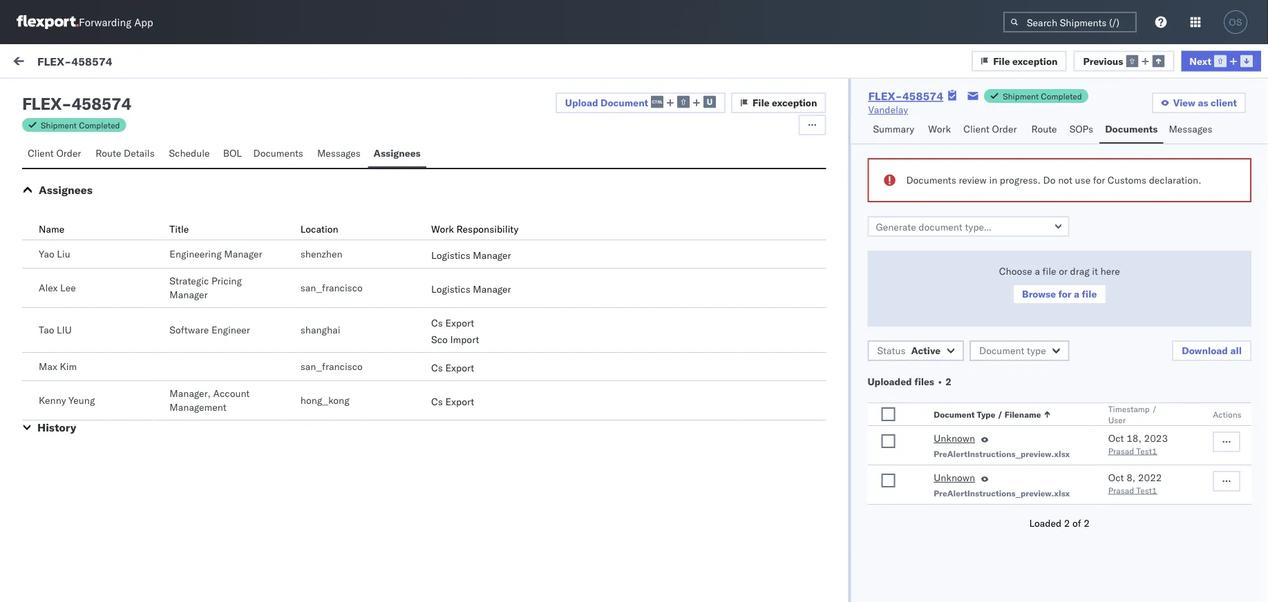 Task type: describe. For each thing, give the bounding box(es) containing it.
flex-458574 link
[[869, 89, 944, 103]]

upload document
[[565, 97, 648, 109]]

history button
[[37, 421, 76, 435]]

internal (0) button
[[87, 82, 155, 109]]

for inside button
[[1059, 288, 1072, 300]]

458574 up the "vandelay"
[[903, 89, 944, 103]]

0 vertical spatial file exception
[[994, 55, 1058, 67]]

actions
[[1213, 410, 1242, 420]]

1 horizontal spatial messages button
[[1164, 117, 1220, 144]]

0 vertical spatial file
[[994, 55, 1010, 67]]

3 export from the top
[[446, 396, 474, 408]]

liu
[[57, 324, 72, 336]]

2 for ∙
[[946, 376, 952, 388]]

1 vertical spatial assignees button
[[39, 183, 93, 197]]

test1 for 2023
[[1137, 446, 1158, 457]]

4 2026, from the top
[[469, 347, 496, 359]]

12:33
[[499, 285, 526, 297]]

vandelay link
[[869, 103, 908, 117]]

documents for the right the documents button
[[1105, 123, 1158, 135]]

here
[[1101, 265, 1120, 278]]

458574 right type at the bottom right of page
[[1017, 410, 1053, 422]]

flex- up in
[[988, 161, 1017, 173]]

schedule
[[169, 147, 210, 159]]

oct for oct 18, 2023
[[1109, 433, 1124, 445]]

alex
[[39, 282, 58, 294]]

cs export sco import
[[431, 317, 479, 346]]

summary button
[[868, 117, 923, 144]]

my
[[14, 53, 36, 72]]

20, for dec 20, 2026, 12:33 am pst
[[452, 285, 467, 297]]

message
[[43, 120, 76, 130]]

account
[[213, 388, 250, 400]]

manager up 'cs export sco import'
[[473, 283, 511, 296]]

2 2026, from the top
[[469, 223, 496, 235]]

yao
[[39, 248, 54, 260]]

1 dec 17, 2026, 6:47 pm pst from the top
[[432, 347, 556, 359]]

or
[[1059, 265, 1068, 278]]

route for route details
[[96, 147, 121, 159]]

download all button
[[1173, 341, 1252, 362]]

2 j z from the top
[[47, 338, 54, 347]]

tao liu
[[39, 324, 72, 336]]

dec 20, 2026, 12:36 am pst
[[432, 161, 563, 173]]

ttt for dec 20, 2026, 12:36 am pst
[[41, 174, 52, 186]]

unknown link for oct 18, 2023
[[934, 432, 975, 449]]

0 horizontal spatial file
[[1043, 265, 1057, 278]]

os button
[[1220, 6, 1252, 38]]

0 vertical spatial document
[[601, 97, 648, 109]]

internal (0)
[[93, 88, 147, 100]]

3 zhao from the top
[[119, 336, 140, 348]]

458574 up choose
[[1017, 223, 1053, 235]]

1 horizontal spatial flex-458574
[[869, 89, 944, 103]]

1 cs export from the top
[[431, 362, 474, 374]]

status
[[878, 345, 906, 357]]

4 dec from the top
[[432, 347, 449, 359]]

6 flex- 458574 from the top
[[988, 472, 1053, 484]]

/ inside "button"
[[998, 410, 1003, 420]]

yao liu
[[39, 248, 70, 260]]

app
[[134, 16, 153, 29]]

summary
[[873, 123, 915, 135]]

document type / filename button
[[931, 406, 1081, 420]]

hong_kong
[[301, 395, 350, 407]]

view
[[1174, 97, 1196, 109]]

manager, account management
[[170, 388, 250, 414]]

am for 12:35
[[528, 223, 543, 235]]

max kim
[[39, 361, 77, 373]]

1 test from the top
[[98, 150, 116, 162]]

458574 up the do
[[1017, 161, 1053, 173]]

status active
[[878, 345, 941, 357]]

history
[[37, 421, 76, 435]]

prasad for 8,
[[1109, 486, 1135, 496]]

2 test from the top
[[98, 274, 116, 286]]

browse
[[1023, 288, 1056, 300]]

1 6:47 from the top
[[499, 347, 520, 359]]

8,
[[1127, 472, 1136, 484]]

yeung
[[68, 395, 95, 407]]

item/shipment
[[1040, 120, 1097, 130]]

1 resize handle column header from the left
[[409, 115, 426, 603]]

work inside button
[[134, 57, 157, 69]]

0 horizontal spatial shipment
[[41, 120, 77, 130]]

1 j from the top
[[47, 151, 50, 160]]

timestamp / user button
[[1106, 401, 1186, 426]]

0 horizontal spatial documents button
[[248, 141, 312, 168]]

3 z from the top
[[50, 400, 54, 409]]

it
[[1092, 265, 1098, 278]]

unknown link for oct 8, 2022
[[934, 471, 975, 488]]

0 vertical spatial for
[[1093, 174, 1106, 186]]

0 vertical spatial shipment
[[1003, 91, 1039, 101]]

flex- up choose
[[988, 223, 1017, 235]]

download all
[[1182, 345, 1242, 357]]

3 jason-test zhao from the top
[[67, 336, 140, 348]]

view as client button
[[1152, 93, 1246, 113]]

2 dec 17, 2026, 6:47 pm pst from the top
[[432, 410, 556, 422]]

document for document type
[[980, 345, 1025, 357]]

1 vertical spatial assignees
[[39, 183, 93, 197]]

type
[[1027, 345, 1046, 357]]

forwarding app link
[[17, 15, 153, 29]]

work for my
[[40, 53, 75, 72]]

12:36
[[499, 161, 526, 173]]

prealertinstructions_preview.xlsx for oct 18, 2023
[[934, 449, 1070, 459]]

all
[[1231, 345, 1242, 357]]

2 dec from the top
[[432, 223, 449, 235]]

route details button
[[90, 141, 163, 168]]

do
[[1044, 174, 1056, 186]]

bol button
[[218, 141, 248, 168]]

document type button
[[970, 341, 1070, 362]]

external (0)
[[22, 88, 79, 100]]

1 17, from the top
[[452, 347, 467, 359]]

unknown for oct 18, 2023
[[934, 433, 975, 445]]

1 vertical spatial file
[[753, 97, 770, 109]]

work button
[[923, 117, 958, 144]]

oct 8, 2022 prasad test1
[[1109, 472, 1162, 496]]

route for route
[[1032, 123, 1057, 135]]

4 j from the top
[[47, 400, 50, 409]]

2022
[[1138, 472, 1162, 484]]

unknown for oct 8, 2022
[[934, 472, 975, 484]]

engineer
[[211, 324, 250, 336]]

0 vertical spatial completed
[[1041, 91, 1082, 101]]

2 for of
[[1084, 518, 1090, 530]]

0 horizontal spatial shipment completed
[[41, 120, 120, 130]]

next
[[1190, 55, 1212, 67]]

3 resize handle column header from the left
[[965, 115, 982, 603]]

strategic pricing manager
[[170, 275, 242, 301]]

flex- right my
[[37, 54, 71, 68]]

1 dec from the top
[[432, 161, 449, 173]]

cs inside 'cs export sco import'
[[431, 317, 443, 329]]

not
[[1058, 174, 1073, 186]]

responsibility
[[457, 223, 519, 235]]

1 zhao from the top
[[119, 150, 140, 162]]

1 vertical spatial exception
[[772, 97, 817, 109]]

progress.
[[1000, 174, 1041, 186]]

1 pm from the top
[[522, 347, 537, 359]]

0 vertical spatial flex-458574
[[37, 54, 113, 68]]

client for rightmost client order button
[[964, 123, 990, 135]]

loaded 2 of 2
[[1030, 518, 1090, 530]]

flexport. image
[[17, 15, 79, 29]]

timestamp / user
[[1109, 404, 1157, 425]]

oct 18, 2023 prasad test1
[[1109, 433, 1168, 457]]

458574 up message
[[72, 93, 131, 114]]

import work
[[103, 57, 157, 69]]

1 horizontal spatial client order button
[[958, 117, 1026, 144]]

flex- down document type on the right of page
[[988, 410, 1017, 422]]

order for rightmost client order button
[[992, 123, 1017, 135]]

0 horizontal spatial file exception
[[753, 97, 817, 109]]

messages for 'messages' button to the right
[[1169, 123, 1213, 135]]

0 horizontal spatial a
[[1035, 265, 1040, 278]]

3 2026, from the top
[[469, 285, 496, 297]]

next button
[[1182, 51, 1262, 71]]

shenzhen
[[301, 248, 343, 260]]

msg
[[61, 298, 79, 310]]

458574 down browse
[[1017, 347, 1053, 359]]

work for work responsibility
[[431, 223, 454, 235]]

2 flex- 458574 from the top
[[988, 223, 1053, 235]]

timestamp
[[1109, 404, 1150, 414]]

0 vertical spatial assignees
[[374, 147, 421, 159]]

flex - 458574
[[22, 93, 131, 114]]

ttt for dec 20, 2026, 12:35 am pst
[[41, 236, 52, 248]]

engineering
[[170, 248, 222, 260]]

manager,
[[170, 388, 211, 400]]

client for leftmost client order button
[[28, 147, 54, 159]]

0 vertical spatial shipment completed
[[1003, 91, 1082, 101]]

drag
[[1071, 265, 1090, 278]]

details
[[124, 147, 155, 159]]

kim
[[60, 361, 77, 373]]

0 horizontal spatial messages button
[[312, 141, 368, 168]]

import inside button
[[103, 57, 132, 69]]

manager up pricing at the left
[[224, 248, 262, 260]]

review
[[959, 174, 987, 186]]

test1 for 2022
[[1137, 486, 1158, 496]]

1 logistics manager from the top
[[431, 250, 511, 262]]

type
[[977, 410, 996, 420]]

title
[[170, 223, 189, 235]]

5 flex- 458574 from the top
[[988, 410, 1053, 422]]

documents for left the documents button
[[253, 147, 303, 159]]

kenny
[[39, 395, 66, 407]]

test msg
[[41, 298, 79, 310]]



Task type: vqa. For each thing, say whether or not it's contained in the screenshot.
top "Freight"
no



Task type: locate. For each thing, give the bounding box(es) containing it.
(0) right external
[[61, 88, 79, 100]]

dec 20, 2026, 12:33 am pst
[[432, 285, 563, 297]]

1 unknown link from the top
[[934, 432, 975, 449]]

vandelay
[[869, 104, 908, 116]]

assignees button
[[368, 141, 426, 168], [39, 183, 93, 197]]

0 horizontal spatial order
[[56, 147, 81, 159]]

0 vertical spatial unknown
[[934, 433, 975, 445]]

my work
[[14, 53, 75, 72]]

jason- right kenny
[[67, 399, 98, 411]]

for down or
[[1059, 288, 1072, 300]]

messages for 'messages' button to the left
[[317, 147, 361, 159]]

max
[[39, 361, 57, 373]]

active
[[911, 345, 941, 357]]

order for leftmost client order button
[[56, 147, 81, 159]]

1 vertical spatial shipment completed
[[41, 120, 120, 130]]

1 horizontal spatial work
[[1020, 120, 1038, 130]]

test1 down 2023
[[1137, 446, 1158, 457]]

2 6:47 from the top
[[499, 410, 520, 422]]

loaded
[[1030, 518, 1062, 530]]

Generate document type... text field
[[868, 216, 1070, 237]]

test down alex
[[41, 298, 58, 310]]

cs
[[431, 317, 443, 329], [431, 362, 443, 374], [431, 396, 443, 408]]

pm
[[522, 347, 537, 359], [522, 410, 537, 422]]

completed up item/shipment
[[1041, 91, 1082, 101]]

2 am from the top
[[528, 223, 543, 235]]

4 flex- 458574 from the top
[[988, 347, 1053, 359]]

5 dec from the top
[[432, 410, 449, 422]]

client
[[964, 123, 990, 135], [28, 147, 54, 159]]

completed
[[1041, 91, 1082, 101], [79, 120, 120, 130]]

Search Shipments (/) text field
[[1004, 12, 1137, 32]]

1 oct from the top
[[1109, 433, 1124, 445]]

None checkbox
[[882, 408, 896, 422], [882, 435, 896, 449], [882, 408, 896, 422], [882, 435, 896, 449]]

document left type
[[980, 345, 1025, 357]]

1 horizontal spatial /
[[1152, 404, 1157, 414]]

shipment up the related
[[1003, 91, 1039, 101]]

export
[[446, 317, 474, 329], [446, 362, 474, 374], [446, 396, 474, 408]]

oct inside oct 18, 2023 prasad test1
[[1109, 433, 1124, 445]]

2 export from the top
[[446, 362, 474, 374]]

jason- up kim
[[67, 336, 98, 348]]

prasad inside oct 18, 2023 prasad test1
[[1109, 446, 1135, 457]]

1 vertical spatial client
[[28, 147, 54, 159]]

file
[[1043, 265, 1057, 278], [1082, 288, 1097, 300]]

file inside button
[[1082, 288, 1097, 300]]

test right yeung
[[98, 399, 116, 411]]

2 right 'of'
[[1084, 518, 1090, 530]]

jason- down message
[[67, 150, 98, 162]]

1 vertical spatial pm
[[522, 410, 537, 422]]

1 horizontal spatial document
[[934, 410, 975, 420]]

logistics manager down work responsibility
[[431, 250, 511, 262]]

3 j from the top
[[47, 338, 50, 347]]

0 vertical spatial test1
[[1137, 446, 1158, 457]]

name
[[39, 223, 64, 235]]

work for work button
[[929, 123, 951, 135]]

client
[[1211, 97, 1237, 109]]

flex- 458574 up progress.
[[988, 161, 1053, 173]]

a right choose
[[1035, 265, 1040, 278]]

0 horizontal spatial route
[[96, 147, 121, 159]]

1 vertical spatial import
[[450, 334, 479, 346]]

1 vertical spatial for
[[1059, 288, 1072, 300]]

shipment
[[1003, 91, 1039, 101], [41, 120, 77, 130]]

lee
[[60, 282, 76, 294]]

j z down tao
[[47, 338, 54, 347]]

2 z from the top
[[50, 338, 54, 347]]

458574 up 'internal'
[[71, 54, 113, 68]]

0 vertical spatial j z
[[47, 151, 54, 160]]

0 vertical spatial oct
[[1109, 433, 1124, 445]]

2 san_francisco from the top
[[301, 361, 363, 373]]

0 vertical spatial order
[[992, 123, 1017, 135]]

shipment completed
[[1003, 91, 1082, 101], [41, 120, 120, 130]]

2023
[[1144, 433, 1168, 445]]

import work button
[[97, 44, 162, 82]]

client order button up in
[[958, 117, 1026, 144]]

import up the internal (0)
[[103, 57, 132, 69]]

manager
[[224, 248, 262, 260], [473, 250, 511, 262], [473, 283, 511, 296], [170, 289, 208, 301]]

flex- 458574 up the "filename"
[[988, 347, 1053, 359]]

test1 down 2022
[[1137, 486, 1158, 496]]

prasad down 18,
[[1109, 446, 1135, 457]]

2 logistics manager from the top
[[431, 283, 511, 296]]

1 vertical spatial unknown
[[934, 472, 975, 484]]

upload
[[565, 97, 598, 109]]

1 san_francisco from the top
[[301, 282, 363, 294]]

0 vertical spatial am
[[528, 161, 543, 173]]

shipment completed down flex - 458574
[[41, 120, 120, 130]]

(0) for external (0)
[[61, 88, 79, 100]]

san_francisco up hong_kong
[[301, 361, 363, 373]]

0 vertical spatial logistics manager
[[431, 250, 511, 262]]

2 vertical spatial test
[[41, 422, 58, 434]]

zhao right yeung
[[119, 399, 140, 411]]

zhao left schedule
[[119, 150, 140, 162]]

1 z from the top
[[50, 151, 54, 160]]

j down tao
[[47, 338, 50, 347]]

test down kenny
[[41, 422, 58, 434]]

san_francisco
[[301, 282, 363, 294], [301, 361, 363, 373]]

alex lee
[[39, 282, 76, 294]]

1 horizontal spatial documents button
[[1100, 117, 1164, 144]]

test
[[41, 298, 58, 310], [41, 360, 58, 372], [41, 422, 58, 434]]

1 horizontal spatial a
[[1074, 288, 1080, 300]]

4 test from the top
[[98, 399, 116, 411]]

1 vertical spatial file
[[1082, 288, 1097, 300]]

2 (0) from the left
[[129, 88, 147, 100]]

flex-458574 down the forwarding app link
[[37, 54, 113, 68]]

3 20, from the top
[[452, 285, 467, 297]]

0 horizontal spatial (0)
[[61, 88, 79, 100]]

completed down flex - 458574
[[79, 120, 120, 130]]

1 jason-test zhao from the top
[[67, 150, 140, 162]]

0 horizontal spatial client order button
[[22, 141, 90, 168]]

1 horizontal spatial work
[[431, 223, 454, 235]]

jason-test zhao right kenny
[[67, 399, 140, 411]]

work inside button
[[929, 123, 951, 135]]

0 horizontal spatial client order
[[28, 147, 81, 159]]

0 vertical spatial test
[[41, 298, 58, 310]]

oct for oct 8, 2022
[[1109, 472, 1124, 484]]

1 vertical spatial prealertinstructions_preview.xlsx
[[934, 488, 1070, 499]]

j
[[47, 151, 50, 160], [47, 276, 50, 284], [47, 338, 50, 347], [47, 400, 50, 409]]

2 horizontal spatial documents
[[1105, 123, 1158, 135]]

jason-test zhao down message
[[67, 150, 140, 162]]

2 prealertinstructions_preview.xlsx from the top
[[934, 488, 1070, 499]]

1 test from the top
[[41, 298, 58, 310]]

3 j z from the top
[[47, 400, 54, 409]]

2026,
[[469, 161, 496, 173], [469, 223, 496, 235], [469, 285, 496, 297], [469, 347, 496, 359], [469, 410, 496, 422]]

1 export from the top
[[446, 317, 474, 329]]

0 vertical spatial client
[[964, 123, 990, 135]]

3 am from the top
[[528, 285, 543, 297]]

1 20, from the top
[[452, 161, 467, 173]]

declaration.
[[1149, 174, 1202, 186]]

dec 17, 2026, 6:47 pm pst
[[432, 347, 556, 359], [432, 410, 556, 422]]

1 vertical spatial unknown link
[[934, 471, 975, 488]]

document for document type / filename
[[934, 410, 975, 420]]

a down drag
[[1074, 288, 1080, 300]]

0 vertical spatial 6:47
[[499, 347, 520, 359]]

1 test1 from the top
[[1137, 446, 1158, 457]]

1 horizontal spatial 2
[[1064, 518, 1070, 530]]

4 jason-test zhao from the top
[[67, 399, 140, 411]]

0 vertical spatial cs export
[[431, 362, 474, 374]]

prasad down 8, at the bottom of page
[[1109, 486, 1135, 496]]

0 horizontal spatial completed
[[79, 120, 120, 130]]

17,
[[452, 347, 467, 359], [452, 410, 467, 422]]

j z up the history button
[[47, 400, 54, 409]]

2 prasad from the top
[[1109, 486, 1135, 496]]

0 vertical spatial messages
[[1169, 123, 1213, 135]]

work right "summary" button
[[929, 123, 951, 135]]

1 horizontal spatial shipment completed
[[1003, 91, 1082, 101]]

5 2026, from the top
[[469, 410, 496, 422]]

oct left 18,
[[1109, 433, 1124, 445]]

internal
[[93, 88, 127, 100]]

0 vertical spatial work
[[134, 57, 157, 69]]

2 horizontal spatial work
[[929, 123, 951, 135]]

j down message
[[47, 151, 50, 160]]

/ inside the timestamp / user
[[1152, 404, 1157, 414]]

0 horizontal spatial 2
[[946, 376, 952, 388]]

browse for a file button
[[1013, 284, 1107, 305]]

prealertinstructions_preview.xlsx down "document type / filename" "button"
[[934, 449, 1070, 459]]

manager inside strategic pricing manager
[[170, 289, 208, 301]]

shipment down flex
[[41, 120, 77, 130]]

4 zhao from the top
[[119, 399, 140, 411]]

1 horizontal spatial file
[[1082, 288, 1097, 300]]

1 horizontal spatial shipment
[[1003, 91, 1039, 101]]

flex- left type
[[988, 347, 1017, 359]]

2 jason-test zhao from the top
[[67, 274, 140, 286]]

1 (0) from the left
[[61, 88, 79, 100]]

logistics manager
[[431, 250, 511, 262], [431, 283, 511, 296]]

z down tao liu
[[50, 338, 54, 347]]

in
[[990, 174, 998, 186]]

0 vertical spatial a
[[1035, 265, 1040, 278]]

test1 inside "oct 8, 2022 prasad test1"
[[1137, 486, 1158, 496]]

unknown link
[[934, 432, 975, 449], [934, 471, 975, 488]]

2 cs export from the top
[[431, 396, 474, 408]]

jason- up the msg
[[67, 274, 98, 286]]

management
[[170, 402, 226, 414]]

3 flex- 458574 from the top
[[988, 285, 1053, 297]]

1 vertical spatial route
[[96, 147, 121, 159]]

am
[[528, 161, 543, 173], [528, 223, 543, 235], [528, 285, 543, 297]]

flex-458574 up the "vandelay"
[[869, 89, 944, 103]]

2 17, from the top
[[452, 410, 467, 422]]

0 horizontal spatial assignees
[[39, 183, 93, 197]]

2 unknown link from the top
[[934, 471, 975, 488]]

sco
[[431, 334, 448, 346]]

browse for a file
[[1023, 288, 1097, 300]]

work for related
[[1020, 120, 1038, 130]]

0 horizontal spatial import
[[103, 57, 132, 69]]

work up the internal (0)
[[134, 57, 157, 69]]

2 vertical spatial z
[[50, 400, 54, 409]]

2 vertical spatial work
[[431, 223, 454, 235]]

resize handle column header
[[409, 115, 426, 603], [687, 115, 704, 603], [965, 115, 982, 603], [1244, 115, 1260, 603]]

2 j from the top
[[47, 276, 50, 284]]

1 horizontal spatial (0)
[[129, 88, 147, 100]]

3 test from the top
[[41, 422, 58, 434]]

kenny yeung
[[39, 395, 95, 407]]

1 vertical spatial cs
[[431, 362, 443, 374]]

j z
[[47, 151, 54, 160], [47, 338, 54, 347], [47, 400, 54, 409]]

0 vertical spatial exception
[[1013, 55, 1058, 67]]

documents right bol button
[[253, 147, 303, 159]]

3 cs from the top
[[431, 396, 443, 408]]

1 cs from the top
[[431, 317, 443, 329]]

liu
[[57, 248, 70, 260]]

route
[[1032, 123, 1057, 135], [96, 147, 121, 159]]

route details
[[96, 147, 155, 159]]

1 logistics from the top
[[431, 250, 471, 262]]

3 dec from the top
[[432, 285, 449, 297]]

previous button
[[1074, 51, 1175, 71]]

client order for leftmost client order button
[[28, 147, 81, 159]]

20, up 'cs export sco import'
[[452, 285, 467, 297]]

0 vertical spatial cs
[[431, 317, 443, 329]]

documents button right sops
[[1100, 117, 1164, 144]]

use
[[1075, 174, 1091, 186]]

external (0) button
[[17, 82, 87, 109]]

0 vertical spatial logistics
[[431, 250, 471, 262]]

1 flex- 458574 from the top
[[988, 161, 1053, 173]]

flex- up the "vandelay"
[[869, 89, 903, 103]]

20, for dec 20, 2026, 12:35 am pst
[[452, 223, 467, 235]]

2 pm from the top
[[522, 410, 537, 422]]

flex
[[22, 93, 62, 114]]

route button
[[1026, 117, 1064, 144]]

0 horizontal spatial for
[[1059, 288, 1072, 300]]

4 jason- from the top
[[67, 399, 98, 411]]

1 vertical spatial shipment
[[41, 120, 77, 130]]

3 test from the top
[[98, 336, 116, 348]]

jason-test zhao up kim
[[67, 336, 140, 348]]

am right 12:33
[[528, 285, 543, 297]]

2 left 'of'
[[1064, 518, 1070, 530]]

oct
[[1109, 433, 1124, 445], [1109, 472, 1124, 484]]

0 horizontal spatial exception
[[772, 97, 817, 109]]

j z down message
[[47, 151, 54, 160]]

2 20, from the top
[[452, 223, 467, 235]]

1 vertical spatial san_francisco
[[301, 361, 363, 373]]

(0) right 'internal'
[[129, 88, 147, 100]]

flex- down choose
[[988, 285, 1017, 297]]

client down message
[[28, 147, 54, 159]]

(0) for internal (0)
[[129, 88, 147, 100]]

export inside 'cs export sco import'
[[446, 317, 474, 329]]

work
[[40, 53, 75, 72], [1020, 120, 1038, 130]]

documents right sops button
[[1105, 123, 1158, 135]]

1 prasad from the top
[[1109, 446, 1135, 457]]

route left sops
[[1032, 123, 1057, 135]]

import inside 'cs export sco import'
[[450, 334, 479, 346]]

import right the sco
[[450, 334, 479, 346]]

oct left 8, at the bottom of page
[[1109, 472, 1124, 484]]

2 logistics from the top
[[431, 283, 471, 296]]

document inside "button"
[[934, 410, 975, 420]]

0 horizontal spatial messages
[[317, 147, 361, 159]]

0 horizontal spatial file
[[753, 97, 770, 109]]

1 horizontal spatial import
[[450, 334, 479, 346]]

2 test1 from the top
[[1137, 486, 1158, 496]]

location
[[301, 223, 338, 235]]

1 unknown from the top
[[934, 433, 975, 445]]

1 vertical spatial am
[[528, 223, 543, 235]]

upload document button
[[556, 93, 726, 113]]

manager down strategic
[[170, 289, 208, 301]]

4 resize handle column header from the left
[[1244, 115, 1260, 603]]

tao
[[39, 324, 54, 336]]

1 ttt from the top
[[41, 174, 52, 186]]

filename
[[1005, 410, 1041, 420]]

/ right timestamp
[[1152, 404, 1157, 414]]

0 vertical spatial prealertinstructions_preview.xlsx
[[934, 449, 1070, 459]]

1 jason- from the top
[[67, 150, 98, 162]]

0 vertical spatial client order
[[964, 123, 1017, 135]]

bol
[[223, 147, 242, 159]]

related work item/shipment
[[989, 120, 1097, 130]]

strategic
[[170, 275, 209, 287]]

1 vertical spatial test1
[[1137, 486, 1158, 496]]

test1 inside oct 18, 2023 prasad test1
[[1137, 446, 1158, 457]]

zhao left software
[[119, 336, 140, 348]]

am right 12:35
[[528, 223, 543, 235]]

assignees
[[374, 147, 421, 159], [39, 183, 93, 197]]

flex- down "document type / filename" "button"
[[988, 472, 1017, 484]]

document
[[601, 97, 648, 109], [980, 345, 1025, 357], [934, 410, 975, 420]]

2 cs from the top
[[431, 362, 443, 374]]

0 horizontal spatial flex-458574
[[37, 54, 113, 68]]

20, for dec 20, 2026, 12:36 am pst
[[452, 161, 467, 173]]

a inside button
[[1074, 288, 1080, 300]]

software engineer
[[170, 324, 250, 336]]

prasad inside "oct 8, 2022 prasad test1"
[[1109, 486, 1135, 496]]

zhao
[[119, 150, 140, 162], [119, 274, 140, 286], [119, 336, 140, 348], [119, 399, 140, 411]]

1 j z from the top
[[47, 151, 54, 160]]

shanghai
[[301, 324, 340, 336]]

2 resize handle column header from the left
[[687, 115, 704, 603]]

2
[[946, 376, 952, 388], [1064, 518, 1070, 530], [1084, 518, 1090, 530]]

1 vertical spatial 20,
[[452, 223, 467, 235]]

2 zhao from the top
[[119, 274, 140, 286]]

order left route button
[[992, 123, 1017, 135]]

file left or
[[1043, 265, 1057, 278]]

order
[[992, 123, 1017, 135], [56, 147, 81, 159]]

458574 up loaded
[[1017, 472, 1053, 484]]

458574 down choose
[[1017, 285, 1053, 297]]

0 horizontal spatial document
[[601, 97, 648, 109]]

work right the related
[[1020, 120, 1038, 130]]

2 vertical spatial 20,
[[452, 285, 467, 297]]

0 vertical spatial pm
[[522, 347, 537, 359]]

am for 12:36
[[528, 161, 543, 173]]

documents for documents review in progress. do not use for customs declaration.
[[907, 174, 957, 186]]

0 vertical spatial unknown link
[[934, 432, 975, 449]]

1 vertical spatial logistics manager
[[431, 283, 511, 296]]

j up the history button
[[47, 400, 50, 409]]

manager down the 'responsibility' at top
[[473, 250, 511, 262]]

1 vertical spatial a
[[1074, 288, 1080, 300]]

sops
[[1070, 123, 1094, 135]]

documents button right bol
[[248, 141, 312, 168]]

ttt up the yao
[[41, 236, 52, 248]]

1 2026, from the top
[[469, 161, 496, 173]]

0 horizontal spatial documents
[[253, 147, 303, 159]]

test left details
[[98, 150, 116, 162]]

/
[[1152, 404, 1157, 414], [998, 410, 1003, 420]]

20, left 12:35
[[452, 223, 467, 235]]

2 unknown from the top
[[934, 472, 975, 484]]

pricing
[[212, 275, 242, 287]]

external
[[22, 88, 58, 100]]

documents review in progress. do not use for customs declaration.
[[907, 174, 1202, 186]]

am right 12:36
[[528, 161, 543, 173]]

previous
[[1084, 55, 1124, 67]]

0 horizontal spatial /
[[998, 410, 1003, 420]]

import
[[103, 57, 132, 69], [450, 334, 479, 346]]

test right lee
[[98, 274, 116, 286]]

work responsibility
[[431, 223, 519, 235]]

None checkbox
[[882, 474, 896, 488]]

1 am from the top
[[528, 161, 543, 173]]

test left kim
[[41, 360, 58, 372]]

choose
[[999, 265, 1033, 278]]

1 horizontal spatial exception
[[1013, 55, 1058, 67]]

1 horizontal spatial completed
[[1041, 91, 1082, 101]]

flex- 458574 down choose
[[988, 285, 1053, 297]]

client order right work button
[[964, 123, 1017, 135]]

logistics manager up 'cs export sco import'
[[431, 283, 511, 296]]

2 ttt from the top
[[41, 236, 52, 248]]

2 vertical spatial j z
[[47, 400, 54, 409]]

oct inside "oct 8, 2022 prasad test1"
[[1109, 472, 1124, 484]]

1 vertical spatial order
[[56, 147, 81, 159]]

0 vertical spatial import
[[103, 57, 132, 69]]

2 test from the top
[[41, 360, 58, 372]]

dec 20, 2026, 12:35 am pst
[[432, 223, 563, 235]]

1 vertical spatial file exception
[[753, 97, 817, 109]]

1 vertical spatial document
[[980, 345, 1025, 357]]

dec
[[432, 161, 449, 173], [432, 223, 449, 235], [432, 285, 449, 297], [432, 347, 449, 359], [432, 410, 449, 422]]

2 vertical spatial document
[[934, 410, 975, 420]]

am for 12:33
[[528, 285, 543, 297]]

1 vertical spatial client order
[[28, 147, 81, 159]]

1 horizontal spatial documents
[[907, 174, 957, 186]]

prealertinstructions_preview.xlsx for oct 8, 2022
[[934, 488, 1070, 499]]

1 horizontal spatial assignees button
[[368, 141, 426, 168]]

shipment completed up related work item/shipment at the right
[[1003, 91, 1082, 101]]

0 vertical spatial san_francisco
[[301, 282, 363, 294]]

download
[[1182, 345, 1228, 357]]

client order for rightmost client order button
[[964, 123, 1017, 135]]

j left lee
[[47, 276, 50, 284]]

1 vertical spatial completed
[[79, 120, 120, 130]]

os
[[1229, 17, 1243, 27]]

work up external (0)
[[40, 53, 75, 72]]

prasad for 18,
[[1109, 446, 1135, 457]]

client right work button
[[964, 123, 990, 135]]

2 oct from the top
[[1109, 472, 1124, 484]]

1 prealertinstructions_preview.xlsx from the top
[[934, 449, 1070, 459]]

flex- 458574 up choose
[[988, 223, 1053, 235]]

3 jason- from the top
[[67, 336, 98, 348]]

exception
[[1013, 55, 1058, 67], [772, 97, 817, 109]]

order down message
[[56, 147, 81, 159]]

flex- 458574 up loaded
[[988, 472, 1053, 484]]

1 vertical spatial dec 17, 2026, 6:47 pm pst
[[432, 410, 556, 422]]

2 jason- from the top
[[67, 274, 98, 286]]



